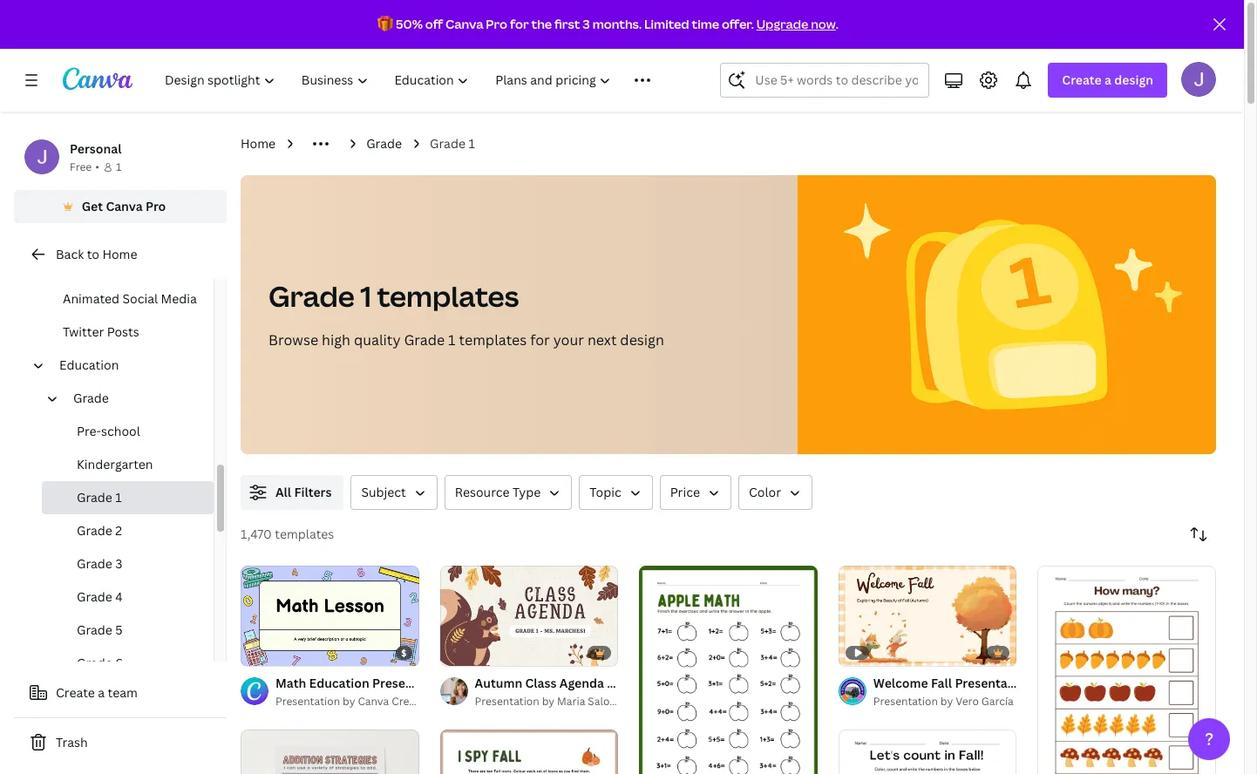 Task type: describe. For each thing, give the bounding box(es) containing it.
6
[[115, 655, 123, 671]]

14 for presentation by maria salomón
[[475, 646, 486, 658]]

0 vertical spatial canva
[[446, 16, 483, 32]]

kindergarten link
[[42, 448, 214, 481]]

grade 6
[[77, 655, 123, 671]]

a for team
[[98, 684, 105, 701]]

grade 2
[[77, 522, 122, 539]]

grade button
[[66, 382, 203, 415]]

1 horizontal spatial pro
[[486, 16, 507, 32]]

upgrade
[[757, 16, 809, 32]]

home link
[[241, 134, 276, 153]]

of for presentation by canva creative studio
[[261, 646, 273, 658]]

presentation for presentation by maria salomón
[[475, 694, 539, 708]]

Search search field
[[755, 64, 918, 97]]

presentation by vero garcía
[[873, 694, 1014, 709]]

to
[[87, 246, 99, 262]]

browse high quality grade 1 templates for your next design
[[269, 330, 664, 350]]

grade 3
[[77, 555, 122, 572]]

get canva pro
[[82, 198, 166, 214]]

quality
[[354, 330, 401, 350]]

posts
[[107, 323, 139, 340]]

grade 1 templates
[[269, 277, 519, 315]]

canva inside button
[[106, 198, 143, 214]]

video
[[116, 257, 149, 274]]

off
[[425, 16, 443, 32]]

🎁
[[378, 16, 393, 32]]

creative
[[392, 694, 434, 708]]

resource type
[[455, 484, 541, 500]]

back to home
[[56, 246, 137, 262]]

4
[[115, 589, 123, 605]]

filters
[[294, 484, 332, 500]]

grade 4 link
[[42, 581, 214, 614]]

upgrade now button
[[757, 16, 836, 32]]

twitter
[[63, 323, 104, 340]]

0 vertical spatial templates
[[377, 277, 519, 315]]

get
[[82, 198, 103, 214]]

all filters button
[[241, 475, 344, 510]]

education link
[[52, 349, 203, 382]]

pro inside button
[[146, 198, 166, 214]]

offer.
[[722, 16, 754, 32]]

by for vero
[[941, 694, 953, 709]]

.
[[836, 16, 839, 32]]

🎁 50% off canva pro for the first 3 months. limited time offer. upgrade now .
[[378, 16, 839, 32]]

create for create a design
[[1062, 71, 1102, 88]]

0 vertical spatial grade 1
[[430, 135, 475, 152]]

grade 6 link
[[42, 647, 214, 680]]

autumn counting worksheet in brown and orange illustrative style image
[[1038, 566, 1216, 774]]

pre-school
[[77, 423, 140, 439]]

grade 3 link
[[42, 548, 214, 581]]

•
[[95, 160, 99, 174]]

animated social media link
[[28, 283, 214, 316]]

pre-school link
[[42, 415, 214, 448]]

vero
[[956, 694, 979, 709]]

topic button
[[579, 475, 653, 510]]

create a design button
[[1048, 63, 1167, 98]]

type
[[513, 484, 541, 500]]

presentation for presentation by vero garcía
[[873, 694, 938, 709]]

get canva pro button
[[14, 190, 227, 223]]

1 of 14 link for maria
[[440, 566, 618, 666]]

by for maria
[[542, 694, 555, 708]]

by for canva
[[343, 694, 355, 708]]

1,470 templates
[[241, 526, 334, 542]]

time
[[692, 16, 719, 32]]

$
[[401, 647, 407, 659]]

0 vertical spatial 3
[[583, 16, 590, 32]]

0 vertical spatial for
[[510, 16, 529, 32]]

subject
[[361, 484, 406, 500]]

create for create a team
[[56, 684, 95, 701]]

0 vertical spatial home
[[241, 135, 276, 152]]

create a design
[[1062, 71, 1154, 88]]

school
[[101, 423, 140, 439]]

presentation by canva creative studio link
[[276, 693, 470, 710]]

education
[[59, 357, 119, 373]]

2 vertical spatial templates
[[275, 526, 334, 542]]

twitter posts link
[[28, 316, 214, 349]]

grade 5 link
[[42, 614, 214, 647]]

2 vertical spatial canva
[[358, 694, 389, 708]]

presentation by maria salomón link
[[475, 693, 632, 710]]

create a team
[[56, 684, 138, 701]]

animated
[[63, 290, 120, 307]]

jacob simon image
[[1181, 62, 1216, 97]]

limited
[[644, 16, 689, 32]]

media
[[161, 290, 197, 307]]

presentation by vero garcía link
[[873, 693, 1017, 711]]



Task type: locate. For each thing, give the bounding box(es) containing it.
0 vertical spatial a
[[1105, 71, 1112, 88]]

14
[[276, 646, 287, 658], [475, 646, 486, 658]]

back to home link
[[14, 237, 227, 272]]

color button
[[738, 475, 813, 510]]

create a team button
[[14, 676, 227, 711]]

by left vero
[[941, 694, 953, 709]]

templates
[[377, 277, 519, 315], [459, 330, 527, 350], [275, 526, 334, 542]]

by left maria
[[542, 694, 555, 708]]

presentation up let's count in fall math worksheet in monochromatic illustrative style image
[[873, 694, 938, 709]]

1 horizontal spatial canva
[[358, 694, 389, 708]]

presentation by canva creative studio
[[276, 694, 470, 708]]

high
[[322, 330, 350, 350]]

pre-
[[77, 423, 101, 439]]

canva right off
[[446, 16, 483, 32]]

create inside dropdown button
[[1062, 71, 1102, 88]]

linkedin video ads link
[[28, 249, 214, 283]]

first
[[555, 16, 580, 32]]

kindergarten
[[77, 456, 153, 473]]

1 vertical spatial create
[[56, 684, 95, 701]]

1 of 14 for presentation by maria salomón
[[452, 646, 486, 658]]

0 horizontal spatial by
[[343, 694, 355, 708]]

3 up 4
[[115, 555, 122, 572]]

garcía
[[982, 694, 1014, 709]]

2 horizontal spatial presentation
[[873, 694, 938, 709]]

1 horizontal spatial 1 of 14
[[452, 646, 486, 658]]

design
[[1115, 71, 1154, 88], [620, 330, 664, 350]]

presentation
[[276, 694, 340, 708], [475, 694, 539, 708], [873, 694, 938, 709]]

personal
[[70, 140, 122, 157]]

grade 2 link
[[42, 514, 214, 548]]

1 horizontal spatial a
[[1105, 71, 1112, 88]]

1 1 of 14 link from the left
[[241, 566, 419, 666]]

canva left creative
[[358, 694, 389, 708]]

1 vertical spatial home
[[102, 246, 137, 262]]

1 horizontal spatial 1 of 14 link
[[440, 566, 618, 666]]

2
[[115, 522, 122, 539]]

1 horizontal spatial of
[[460, 646, 473, 658]]

1 vertical spatial templates
[[459, 330, 527, 350]]

pro left "the" in the top left of the page
[[486, 16, 507, 32]]

templates left the your
[[459, 330, 527, 350]]

3
[[583, 16, 590, 32], [115, 555, 122, 572]]

50%
[[396, 16, 423, 32]]

free •
[[70, 160, 99, 174]]

topic
[[590, 484, 621, 500]]

1
[[469, 135, 475, 152], [116, 160, 121, 174], [360, 277, 371, 315], [448, 330, 456, 350], [115, 489, 122, 506], [253, 646, 258, 658], [452, 646, 457, 658]]

0 horizontal spatial pro
[[146, 198, 166, 214]]

of for presentation by maria salomón
[[460, 646, 473, 658]]

maria
[[557, 694, 585, 708]]

ads
[[152, 257, 174, 274]]

templates up browse high quality grade 1 templates for your next design
[[377, 277, 519, 315]]

animated social media
[[63, 290, 197, 307]]

0 horizontal spatial 14
[[276, 646, 287, 658]]

1 vertical spatial a
[[98, 684, 105, 701]]

resource type button
[[445, 475, 572, 510]]

presentation for presentation by canva creative studio
[[276, 694, 340, 708]]

0 horizontal spatial 3
[[115, 555, 122, 572]]

studio
[[437, 694, 470, 708]]

for left "the" in the top left of the page
[[510, 16, 529, 32]]

1 vertical spatial 3
[[115, 555, 122, 572]]

all
[[276, 484, 291, 500]]

1 vertical spatial design
[[620, 330, 664, 350]]

presentation right studio
[[475, 694, 539, 708]]

subject button
[[351, 475, 438, 510]]

all filters
[[276, 484, 332, 500]]

top level navigation element
[[153, 63, 679, 98], [153, 63, 679, 98]]

14 for presentation by canva creative studio
[[276, 646, 287, 658]]

i spy fall worksheet green brown image
[[440, 729, 618, 774]]

0 horizontal spatial design
[[620, 330, 664, 350]]

0 horizontal spatial of
[[261, 646, 273, 658]]

0 horizontal spatial a
[[98, 684, 105, 701]]

price button
[[660, 475, 732, 510]]

0 horizontal spatial home
[[102, 246, 137, 262]]

0 vertical spatial create
[[1062, 71, 1102, 88]]

1 horizontal spatial 14
[[475, 646, 486, 658]]

2 of from the left
[[460, 646, 473, 658]]

a inside dropdown button
[[1105, 71, 1112, 88]]

grade 5
[[77, 622, 123, 638]]

a
[[1105, 71, 1112, 88], [98, 684, 105, 701]]

0 horizontal spatial canva
[[106, 198, 143, 214]]

linkedin video ads
[[63, 257, 174, 274]]

1 vertical spatial for
[[530, 330, 550, 350]]

for left the your
[[530, 330, 550, 350]]

1 horizontal spatial 3
[[583, 16, 590, 32]]

1,470
[[241, 526, 272, 542]]

0 horizontal spatial 1 of 14 link
[[241, 566, 419, 666]]

let's count in fall math worksheet in monochromatic illustrative style image
[[839, 730, 1017, 774]]

create
[[1062, 71, 1102, 88], [56, 684, 95, 701]]

trash
[[56, 734, 88, 751]]

pro up ads
[[146, 198, 166, 214]]

1 vertical spatial grade 1
[[77, 489, 122, 506]]

0 horizontal spatial presentation
[[276, 694, 340, 708]]

1 horizontal spatial for
[[530, 330, 550, 350]]

2 horizontal spatial canva
[[446, 16, 483, 32]]

2 horizontal spatial by
[[941, 694, 953, 709]]

presentation by maria salomón
[[475, 694, 632, 708]]

browse
[[269, 330, 318, 350]]

templates down all filters at the bottom of the page
[[275, 526, 334, 542]]

3 right first
[[583, 16, 590, 32]]

1 horizontal spatial design
[[1115, 71, 1154, 88]]

1 horizontal spatial by
[[542, 694, 555, 708]]

2 14 from the left
[[475, 646, 486, 658]]

canva right get
[[106, 198, 143, 214]]

social
[[123, 290, 158, 307]]

by
[[343, 694, 355, 708], [542, 694, 555, 708], [941, 694, 953, 709]]

0 vertical spatial design
[[1115, 71, 1154, 88]]

design inside dropdown button
[[1115, 71, 1154, 88]]

1 of 14
[[253, 646, 287, 658], [452, 646, 486, 658]]

1 of from the left
[[261, 646, 273, 658]]

autumn class agenda presentation in colorful playful style image
[[440, 566, 618, 666]]

color
[[749, 484, 781, 500]]

5
[[115, 622, 123, 638]]

1 horizontal spatial grade 1
[[430, 135, 475, 152]]

1 horizontal spatial presentation
[[475, 694, 539, 708]]

0 vertical spatial pro
[[486, 16, 507, 32]]

None search field
[[721, 63, 930, 98]]

Sort by button
[[1181, 517, 1216, 552]]

1 14 from the left
[[276, 646, 287, 658]]

team
[[108, 684, 138, 701]]

1 of 14 for presentation by canva creative studio
[[253, 646, 287, 658]]

0 horizontal spatial grade 1
[[77, 489, 122, 506]]

canva
[[446, 16, 483, 32], [106, 198, 143, 214], [358, 694, 389, 708]]

2 1 of 14 from the left
[[452, 646, 486, 658]]

free
[[70, 160, 92, 174]]

0 horizontal spatial 1 of 14
[[253, 646, 287, 658]]

salomón
[[588, 694, 632, 708]]

math education presentation skeleton in a purple white black lined style image
[[241, 566, 419, 666]]

months.
[[593, 16, 642, 32]]

for
[[510, 16, 529, 32], [530, 330, 550, 350]]

1 vertical spatial pro
[[146, 198, 166, 214]]

design left jacob simon icon
[[1115, 71, 1154, 88]]

2 1 of 14 link from the left
[[440, 566, 618, 666]]

your
[[553, 330, 584, 350]]

now
[[811, 16, 836, 32]]

next
[[588, 330, 617, 350]]

a inside button
[[98, 684, 105, 701]]

1 1 of 14 from the left
[[253, 646, 287, 658]]

0 horizontal spatial create
[[56, 684, 95, 701]]

1 vertical spatial canva
[[106, 198, 143, 214]]

trash link
[[14, 725, 227, 760]]

grade 1
[[430, 135, 475, 152], [77, 489, 122, 506]]

twitter posts
[[63, 323, 139, 340]]

price
[[670, 484, 700, 500]]

green fun apple math worksheet image
[[639, 566, 818, 774]]

by up pastel simple math addition strategies poster image
[[343, 694, 355, 708]]

linkedin
[[63, 257, 113, 274]]

1 horizontal spatial create
[[1062, 71, 1102, 88]]

grade 4
[[77, 589, 123, 605]]

0 horizontal spatial for
[[510, 16, 529, 32]]

back
[[56, 246, 84, 262]]

home
[[241, 135, 276, 152], [102, 246, 137, 262]]

1 of 14 link for canva
[[241, 566, 419, 666]]

design right next
[[620, 330, 664, 350]]

presentation up pastel simple math addition strategies poster image
[[276, 694, 340, 708]]

1 of 14 link
[[241, 566, 419, 666], [440, 566, 618, 666]]

create inside button
[[56, 684, 95, 701]]

a for design
[[1105, 71, 1112, 88]]

grade inside button
[[73, 390, 109, 406]]

pastel simple math addition strategies poster image
[[241, 729, 419, 774]]

1 horizontal spatial home
[[241, 135, 276, 152]]

resource
[[455, 484, 510, 500]]



Task type: vqa. For each thing, say whether or not it's contained in the screenshot.
Grade 1 templates at the left top of page
yes



